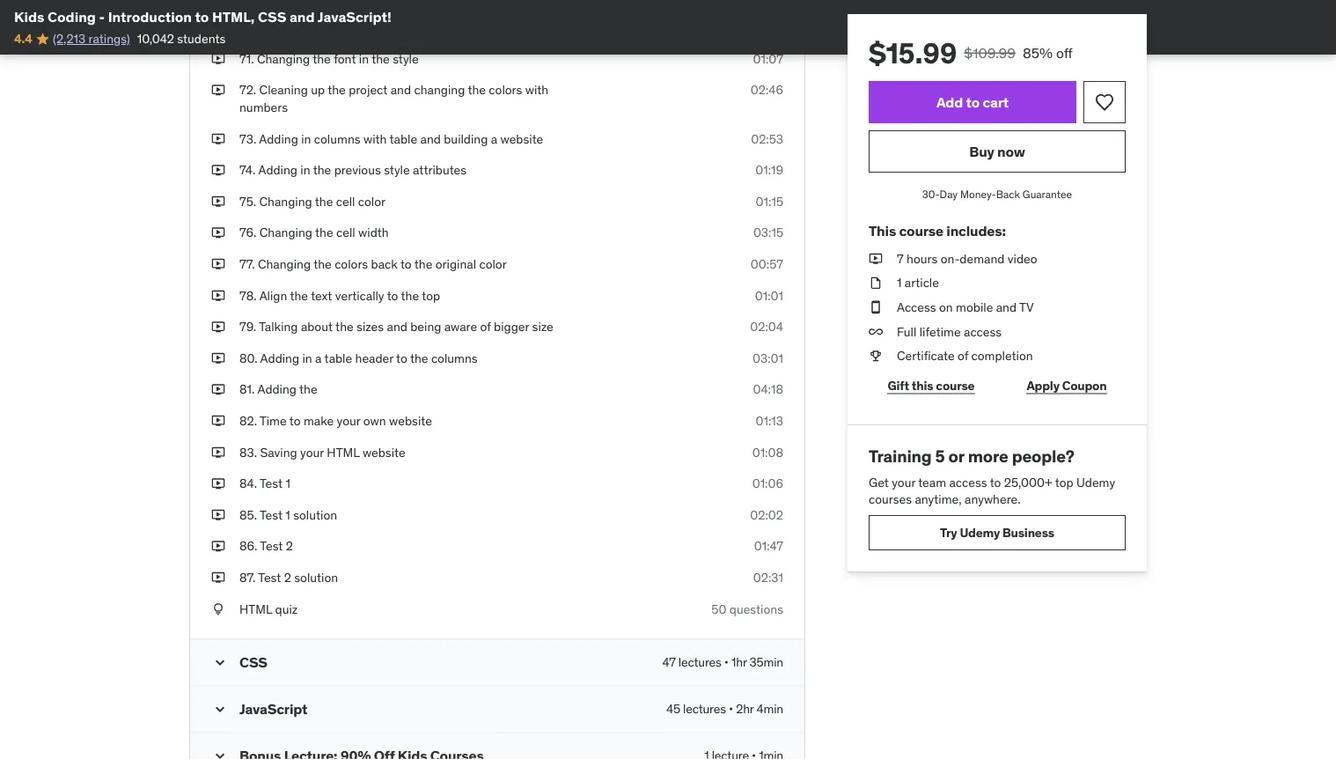 Task type: locate. For each thing, give the bounding box(es) containing it.
demand
[[960, 251, 1005, 266]]

0 vertical spatial small image
[[211, 700, 229, 718]]

your up "courses" at right
[[892, 474, 916, 490]]

4min
[[757, 701, 784, 717]]

style down 73. adding in columns with table and building a website
[[384, 162, 410, 178]]

test right 84.
[[260, 475, 283, 491]]

gift
[[888, 377, 910, 393]]

table down 72. cleaning up the project and changing the colors with numbers
[[390, 131, 418, 147]]

in down about
[[303, 350, 312, 366]]

solution for 87. test 2 solution
[[294, 570, 338, 585]]

changing up 'cleaning'
[[257, 51, 310, 67]]

0 vertical spatial html
[[327, 444, 360, 460]]

udemy right try at the right
[[960, 525, 1001, 540]]

xsmall image left html quiz
[[211, 600, 225, 618]]

small image
[[211, 700, 229, 718], [211, 747, 229, 759]]

1 vertical spatial lectures
[[684, 701, 726, 717]]

xsmall image left 75.
[[211, 193, 225, 210]]

table
[[390, 131, 418, 147], [325, 350, 352, 366]]

certificate
[[897, 348, 955, 364]]

lectures for css
[[679, 654, 722, 670]]

xsmall image left 83.
[[211, 444, 225, 461]]

70. changing the witdth of the style points
[[240, 19, 472, 35]]

50 questions
[[712, 601, 784, 617]]

25,000+
[[1005, 474, 1053, 490]]

0 horizontal spatial color
[[358, 193, 386, 209]]

78.
[[240, 287, 257, 303]]

changing right 75.
[[259, 193, 312, 209]]

to right time
[[290, 413, 301, 429]]

1 vertical spatial course
[[937, 377, 975, 393]]

0 horizontal spatial a
[[315, 350, 322, 366]]

1 vertical spatial top
[[1056, 474, 1074, 490]]

1 vertical spatial your
[[300, 444, 324, 460]]

changing
[[414, 82, 465, 98]]

and left tv
[[997, 299, 1017, 315]]

guarantee
[[1023, 187, 1073, 201]]

02:02
[[751, 507, 784, 523]]

xsmall image for 75. changing the cell color
[[211, 193, 225, 210]]

gift this course link
[[869, 368, 994, 403]]

xsmall image left 72. on the top of page
[[211, 82, 225, 99]]

colors up vertically
[[335, 256, 368, 272]]

test right 87.
[[258, 570, 281, 585]]

style for 71. changing the font in the style
[[393, 51, 419, 67]]

xsmall image left access
[[869, 299, 883, 316]]

0 vertical spatial table
[[390, 131, 418, 147]]

style left points
[[409, 19, 435, 35]]

0 vertical spatial of
[[374, 19, 385, 35]]

a down about
[[315, 350, 322, 366]]

cart
[[983, 93, 1009, 111]]

top down people?
[[1056, 474, 1074, 490]]

xsmall image for 71. changing the font in the style
[[211, 50, 225, 68]]

1 vertical spatial css
[[240, 653, 268, 671]]

xsmall image left 84.
[[211, 475, 225, 492]]

get
[[869, 474, 889, 490]]

• left '2hr'
[[729, 701, 734, 717]]

xsmall image for 80. adding in a table header to the columns
[[211, 350, 225, 367]]

solution up quiz at bottom left
[[294, 570, 338, 585]]

adding right 81.
[[258, 381, 297, 397]]

xsmall image for 86. test 2
[[211, 538, 225, 555]]

82. time to make your own website
[[240, 413, 432, 429]]

style
[[409, 19, 435, 35], [393, 51, 419, 67], [384, 162, 410, 178]]

website right building
[[501, 131, 544, 147]]

columns up 74. adding in the previous style attributes
[[314, 131, 361, 147]]

xsmall image left 85.
[[211, 506, 225, 524]]

xsmall image for 84. test 1
[[211, 475, 225, 492]]

align
[[259, 287, 287, 303]]

a right building
[[491, 131, 498, 147]]

changing right 76.
[[260, 225, 313, 241]]

1 vertical spatial •
[[729, 701, 734, 717]]

0 horizontal spatial top
[[422, 287, 440, 303]]

your down make at the bottom left of page
[[300, 444, 324, 460]]

vertically
[[335, 287, 385, 303]]

access inside training 5 or more people? get your team access to 25,000+ top udemy courses anytime, anywhere.
[[950, 474, 988, 490]]

75.
[[240, 193, 256, 209]]

10,042 students
[[137, 31, 226, 47]]

1 vertical spatial colors
[[335, 256, 368, 272]]

0 horizontal spatial table
[[325, 350, 352, 366]]

xsmall image left 76.
[[211, 224, 225, 242]]

buy
[[970, 142, 995, 160]]

1 vertical spatial color
[[480, 256, 507, 272]]

xsmall image for 87. test 2 solution
[[211, 569, 225, 586]]

table left header
[[325, 350, 352, 366]]

xsmall image left 82.
[[211, 412, 225, 430]]

a
[[491, 131, 498, 147], [315, 350, 322, 366]]

2 vertical spatial your
[[892, 474, 916, 490]]

xsmall image
[[211, 19, 225, 36], [211, 50, 225, 68], [211, 130, 225, 147], [211, 193, 225, 210], [211, 224, 225, 242], [869, 250, 883, 267], [211, 287, 225, 304], [869, 299, 883, 316], [211, 318, 225, 336], [869, 347, 883, 365], [211, 412, 225, 430], [211, 444, 225, 461], [211, 506, 225, 524], [211, 538, 225, 555], [211, 569, 225, 586]]

access down the "mobile" on the top of the page
[[964, 323, 1002, 339]]

1 vertical spatial a
[[315, 350, 322, 366]]

0 vertical spatial 2
[[286, 538, 293, 554]]

on
[[940, 299, 954, 315]]

in up 75. changing the cell color
[[301, 162, 311, 178]]

xsmall image left 80.
[[211, 350, 225, 367]]

0 vertical spatial lectures
[[679, 654, 722, 670]]

with inside 72. cleaning up the project and changing the colors with numbers
[[526, 82, 549, 98]]

access
[[964, 323, 1002, 339], [950, 474, 988, 490]]

xsmall image for 81. adding the
[[211, 381, 225, 398]]

color
[[358, 193, 386, 209], [480, 256, 507, 272]]

xsmall image left full
[[869, 323, 883, 340]]

colors
[[489, 82, 523, 98], [335, 256, 368, 272]]

colors right changing
[[489, 82, 523, 98]]

and right project
[[391, 82, 411, 98]]

1 vertical spatial udemy
[[960, 525, 1001, 540]]

0 vertical spatial columns
[[314, 131, 361, 147]]

access on mobile and tv
[[897, 299, 1034, 315]]

79.
[[240, 319, 256, 335]]

completion
[[972, 348, 1034, 364]]

xsmall image left 81.
[[211, 381, 225, 398]]

adding
[[259, 131, 298, 147], [258, 162, 298, 178], [260, 350, 300, 366], [258, 381, 297, 397]]

xsmall image left 74.
[[211, 162, 225, 179]]

(2,213
[[53, 31, 86, 47]]

the
[[315, 19, 334, 35], [388, 19, 406, 35], [313, 51, 331, 67], [372, 51, 390, 67], [328, 82, 346, 98], [468, 82, 486, 98], [313, 162, 331, 178], [315, 193, 333, 209], [315, 225, 334, 241], [314, 256, 332, 272], [415, 256, 433, 272], [290, 287, 308, 303], [401, 287, 419, 303], [336, 319, 354, 335], [410, 350, 429, 366], [300, 381, 318, 397]]

45 lectures • 2hr 4min
[[667, 701, 784, 717]]

to up anywhere.
[[991, 474, 1002, 490]]

1 vertical spatial with
[[364, 131, 387, 147]]

0 vertical spatial top
[[422, 287, 440, 303]]

css
[[258, 7, 287, 26], [240, 653, 268, 671]]

2 up quiz at bottom left
[[284, 570, 291, 585]]

xsmall image left 86.
[[211, 538, 225, 555]]

color right original
[[480, 256, 507, 272]]

your
[[337, 413, 361, 429], [300, 444, 324, 460], [892, 474, 916, 490]]

to right 'back'
[[401, 256, 412, 272]]

of right witdth
[[374, 19, 385, 35]]

0 vertical spatial website
[[501, 131, 544, 147]]

03:01
[[753, 350, 784, 366]]

04:18
[[753, 381, 784, 397]]

• left the "1hr"
[[725, 654, 729, 670]]

1 vertical spatial 2
[[284, 570, 291, 585]]

1 horizontal spatial top
[[1056, 474, 1074, 490]]

building
[[444, 131, 488, 147]]

udemy inside training 5 or more people? get your team access to 25,000+ top udemy courses anytime, anywhere.
[[1077, 474, 1116, 490]]

0 horizontal spatial •
[[725, 654, 729, 670]]

changing up align
[[258, 256, 311, 272]]

cell down 74. adding in the previous style attributes
[[336, 193, 355, 209]]

0 vertical spatial with
[[526, 82, 549, 98]]

html quiz
[[240, 601, 298, 617]]

2 horizontal spatial your
[[892, 474, 916, 490]]

1 horizontal spatial with
[[526, 82, 549, 98]]

test for 86.
[[260, 538, 283, 554]]

off
[[1057, 44, 1073, 62]]

in for columns
[[301, 131, 311, 147]]

style for 70. changing the witdth of the style points
[[409, 19, 435, 35]]

test right 86.
[[260, 538, 283, 554]]

0 horizontal spatial your
[[300, 444, 324, 460]]

and up attributes
[[421, 131, 441, 147]]

cell left width
[[336, 225, 356, 241]]

introduction
[[108, 7, 192, 26]]

access down or
[[950, 474, 988, 490]]

adding right 73.
[[259, 131, 298, 147]]

83. saving your html website
[[240, 444, 406, 460]]

•
[[725, 654, 729, 670], [729, 701, 734, 717]]

xsmall image left 7
[[869, 250, 883, 267]]

1 horizontal spatial •
[[729, 701, 734, 717]]

in right 'font'
[[359, 51, 369, 67]]

1 vertical spatial style
[[393, 51, 419, 67]]

xsmall image left 77.
[[211, 256, 225, 273]]

solution down 83. saving your html website
[[293, 507, 337, 523]]

udemy right the 25,000+
[[1077, 474, 1116, 490]]

1 vertical spatial cell
[[336, 225, 356, 241]]

0 horizontal spatial udemy
[[960, 525, 1001, 540]]

xsmall image left the 78.
[[211, 287, 225, 304]]

-
[[99, 7, 105, 26]]

02:46
[[751, 82, 784, 98]]

your left own
[[337, 413, 361, 429]]

70.
[[240, 19, 257, 35]]

0 horizontal spatial columns
[[314, 131, 361, 147]]

xsmall image
[[211, 82, 225, 99], [211, 162, 225, 179], [211, 256, 225, 273], [869, 274, 883, 292], [869, 323, 883, 340], [211, 350, 225, 367], [211, 381, 225, 398], [211, 475, 225, 492], [211, 600, 225, 618]]

1 horizontal spatial columns
[[431, 350, 478, 366]]

xsmall image left "79."
[[211, 318, 225, 336]]

now
[[998, 142, 1026, 160]]

top
[[422, 287, 440, 303], [1056, 474, 1074, 490]]

xsmall image for 73. adding in columns with table and building a website
[[211, 130, 225, 147]]

1 horizontal spatial of
[[480, 319, 491, 335]]

course down certificate of completion
[[937, 377, 975, 393]]

cell for width
[[336, 225, 356, 241]]

lectures
[[679, 654, 722, 670], [684, 701, 726, 717]]

xsmall image down students
[[211, 50, 225, 68]]

1 horizontal spatial udemy
[[1077, 474, 1116, 490]]

85. test 1 solution
[[240, 507, 337, 523]]

adding for 81.
[[258, 381, 297, 397]]

header
[[355, 350, 394, 366]]

witdth
[[337, 19, 371, 35]]

1 vertical spatial solution
[[294, 570, 338, 585]]

1 horizontal spatial a
[[491, 131, 498, 147]]

0 vertical spatial style
[[409, 19, 435, 35]]

1 vertical spatial table
[[325, 350, 352, 366]]

and right sizes
[[387, 319, 408, 335]]

website right own
[[389, 413, 432, 429]]

lectures right 47
[[679, 654, 722, 670]]

0 vertical spatial solution
[[293, 507, 337, 523]]

the right changing
[[468, 82, 486, 98]]

2 vertical spatial 1
[[286, 507, 290, 523]]

certificate of completion
[[897, 348, 1034, 364]]

back
[[997, 187, 1021, 201]]

add to cart button
[[869, 81, 1077, 123]]

this course includes:
[[869, 222, 1006, 240]]

xsmall image for 78. align the text vertically to the top
[[211, 287, 225, 304]]

own
[[364, 413, 386, 429]]

1 vertical spatial small image
[[211, 747, 229, 759]]

colors inside 72. cleaning up the project and changing the colors with numbers
[[489, 82, 523, 98]]

solution for 85. test 1 solution
[[293, 507, 337, 523]]

the left original
[[415, 256, 433, 272]]

0 vertical spatial cell
[[336, 193, 355, 209]]

the up make at the bottom left of page
[[300, 381, 318, 397]]

$15.99 $109.99 85% off
[[869, 35, 1073, 70]]

columns down aware
[[431, 350, 478, 366]]

xsmall image for 82. time to make your own website
[[211, 412, 225, 430]]

0 vertical spatial your
[[337, 413, 361, 429]]

the up 79. talking about the sizes and being aware of bigger size
[[401, 287, 419, 303]]

of right aware
[[480, 319, 491, 335]]

2 vertical spatial of
[[958, 348, 969, 364]]

training 5 or more people? get your team access to 25,000+ top udemy courses anytime, anywhere.
[[869, 446, 1116, 507]]

87. test 2 solution
[[240, 570, 338, 585]]

website down own
[[363, 444, 406, 460]]

test
[[260, 475, 283, 491], [260, 507, 283, 523], [260, 538, 283, 554], [258, 570, 281, 585]]

adding right 80.
[[260, 350, 300, 366]]

to up students
[[195, 7, 209, 26]]

0 vertical spatial css
[[258, 7, 287, 26]]

84. test 1
[[240, 475, 291, 491]]

html down '82. time to make your own website' at the left of page
[[327, 444, 360, 460]]

css right 70.
[[258, 7, 287, 26]]

2 for 86.
[[286, 538, 293, 554]]

to
[[195, 7, 209, 26], [967, 93, 980, 111], [401, 256, 412, 272], [387, 287, 398, 303], [396, 350, 408, 366], [290, 413, 301, 429], [991, 474, 1002, 490]]

xsmall image for 77. changing the colors back to the original color
[[211, 256, 225, 273]]

1 vertical spatial of
[[480, 319, 491, 335]]

cell for color
[[336, 193, 355, 209]]

in
[[359, 51, 369, 67], [301, 131, 311, 147], [301, 162, 311, 178], [303, 350, 312, 366]]

in down 'up'
[[301, 131, 311, 147]]

1 left article
[[897, 275, 902, 291]]

0 horizontal spatial html
[[240, 601, 272, 617]]

cleaning
[[259, 82, 308, 98]]

2hr
[[736, 701, 754, 717]]

coupon
[[1063, 377, 1108, 393]]

1 horizontal spatial html
[[327, 444, 360, 460]]

courses
[[869, 491, 913, 507]]

0 vertical spatial colors
[[489, 82, 523, 98]]

• for javascript
[[729, 701, 734, 717]]

76.
[[240, 225, 257, 241]]

0 horizontal spatial colors
[[335, 256, 368, 272]]

xsmall image left 1 article
[[869, 274, 883, 292]]

css right small icon
[[240, 653, 268, 671]]

1 horizontal spatial colors
[[489, 82, 523, 98]]

with
[[526, 82, 549, 98], [364, 131, 387, 147]]

buy now
[[970, 142, 1026, 160]]

1 small image from the top
[[211, 700, 229, 718]]

2 for 87.
[[284, 570, 291, 585]]

course up hours at the right top
[[900, 222, 944, 240]]

0 vertical spatial udemy
[[1077, 474, 1116, 490]]

1 up 86. test 2
[[286, 507, 290, 523]]

1 vertical spatial 1
[[286, 475, 291, 491]]

1 vertical spatial html
[[240, 601, 272, 617]]

1 vertical spatial access
[[950, 474, 988, 490]]

0 vertical spatial •
[[725, 654, 729, 670]]

the up 76. changing the cell width
[[315, 193, 333, 209]]

changing right 70.
[[260, 19, 313, 35]]



Task type: describe. For each thing, give the bounding box(es) containing it.
85.
[[240, 507, 257, 523]]

changing for 75.
[[259, 193, 312, 209]]

01:19
[[756, 162, 784, 178]]

47
[[663, 654, 676, 670]]

30-
[[923, 187, 940, 201]]

0 horizontal spatial of
[[374, 19, 385, 35]]

in for a
[[303, 350, 312, 366]]

01:01
[[755, 287, 784, 303]]

and inside 72. cleaning up the project and changing the colors with numbers
[[391, 82, 411, 98]]

71.
[[240, 51, 254, 67]]

full lifetime access
[[897, 323, 1002, 339]]

01:08
[[753, 444, 784, 460]]

kids
[[14, 7, 44, 26]]

0 vertical spatial 1
[[897, 275, 902, 291]]

(2,213 ratings)
[[53, 31, 130, 47]]

• for css
[[725, 654, 729, 670]]

being
[[411, 319, 442, 335]]

xsmall image for 85. test 1 solution
[[211, 506, 225, 524]]

sizes
[[357, 319, 384, 335]]

the left text
[[290, 287, 308, 303]]

changing for 71.
[[257, 51, 310, 67]]

to inside training 5 or more people? get your team access to 25,000+ top udemy courses anytime, anywhere.
[[991, 474, 1002, 490]]

1hr
[[732, 654, 747, 670]]

2 vertical spatial website
[[363, 444, 406, 460]]

or
[[949, 446, 965, 467]]

1 horizontal spatial color
[[480, 256, 507, 272]]

test for 85.
[[260, 507, 283, 523]]

hours
[[907, 251, 938, 266]]

questions
[[730, 601, 784, 617]]

01:06
[[753, 475, 784, 491]]

xsmall image for 72. cleaning up the project and changing the colors with numbers
[[211, 82, 225, 99]]

the up text
[[314, 256, 332, 272]]

access
[[897, 299, 937, 315]]

test for 87.
[[258, 570, 281, 585]]

add to cart
[[937, 93, 1009, 111]]

this
[[869, 222, 897, 240]]

xsmall image left certificate
[[869, 347, 883, 365]]

72. cleaning up the project and changing the colors with numbers
[[240, 82, 549, 115]]

lifetime
[[920, 323, 961, 339]]

0 vertical spatial a
[[491, 131, 498, 147]]

javascript!
[[318, 7, 392, 26]]

changing for 70.
[[260, 19, 313, 35]]

adding for 74.
[[258, 162, 298, 178]]

77.
[[240, 256, 255, 272]]

80.
[[240, 350, 258, 366]]

xsmall image for 76. changing the cell width
[[211, 224, 225, 242]]

7 hours on-demand video
[[897, 251, 1038, 266]]

80. adding in a table header to the columns
[[240, 350, 478, 366]]

font
[[334, 51, 356, 67]]

0 vertical spatial course
[[900, 222, 944, 240]]

changing for 77.
[[258, 256, 311, 272]]

4.4
[[14, 31, 32, 47]]

75. changing the cell color
[[240, 193, 386, 209]]

xsmall image for html quiz
[[211, 600, 225, 618]]

72.
[[240, 82, 256, 98]]

30-day money-back guarantee
[[923, 187, 1073, 201]]

the down being
[[410, 350, 429, 366]]

02:31
[[754, 570, 784, 585]]

0 vertical spatial access
[[964, 323, 1002, 339]]

77. changing the colors back to the original color
[[240, 256, 507, 272]]

the right witdth
[[388, 19, 406, 35]]

84.
[[240, 475, 257, 491]]

1 horizontal spatial your
[[337, 413, 361, 429]]

01:15
[[756, 193, 784, 209]]

47 lectures • 1hr 35min
[[663, 654, 784, 670]]

saving
[[260, 444, 297, 460]]

1 vertical spatial website
[[389, 413, 432, 429]]

more
[[968, 446, 1009, 467]]

xsmall image for 74. adding in the previous style attributes
[[211, 162, 225, 179]]

training
[[869, 446, 932, 467]]

xsmall image for 79. talking about the sizes and being aware of bigger size
[[211, 318, 225, 336]]

the up 75. changing the cell color
[[313, 162, 331, 178]]

the left witdth
[[315, 19, 334, 35]]

1 for 84. test 1
[[286, 475, 291, 491]]

0 vertical spatial color
[[358, 193, 386, 209]]

includes:
[[947, 222, 1006, 240]]

business
[[1003, 525, 1055, 540]]

numbers
[[240, 99, 288, 115]]

lectures for javascript
[[684, 701, 726, 717]]

00:57
[[751, 256, 784, 272]]

73.
[[240, 131, 257, 147]]

adding for 80.
[[260, 350, 300, 366]]

wishlist image
[[1095, 92, 1116, 113]]

test for 84.
[[260, 475, 283, 491]]

gift this course
[[888, 377, 975, 393]]

45
[[667, 701, 681, 717]]

1 for 85. test 1 solution
[[286, 507, 290, 523]]

to inside button
[[967, 93, 980, 111]]

1 article
[[897, 275, 940, 291]]

attributes
[[413, 162, 467, 178]]

team
[[919, 474, 947, 490]]

bigger
[[494, 319, 529, 335]]

1 vertical spatial columns
[[431, 350, 478, 366]]

2 vertical spatial style
[[384, 162, 410, 178]]

try udemy business link
[[869, 515, 1126, 550]]

small image
[[211, 654, 229, 671]]

to up 79. talking about the sizes and being aware of bigger size
[[387, 287, 398, 303]]

1 horizontal spatial table
[[390, 131, 418, 147]]

in for the
[[301, 162, 311, 178]]

project
[[349, 82, 388, 98]]

the left sizes
[[336, 319, 354, 335]]

html,
[[212, 7, 255, 26]]

the right 'up'
[[328, 82, 346, 98]]

javascript
[[240, 700, 308, 718]]

quiz
[[275, 601, 298, 617]]

78. align the text vertically to the top
[[240, 287, 440, 303]]

xsmall image for 83. saving your html website
[[211, 444, 225, 461]]

73. adding in columns with table and building a website
[[240, 131, 544, 147]]

0 horizontal spatial with
[[364, 131, 387, 147]]

time
[[260, 413, 287, 429]]

your inside training 5 or more people? get your team access to 25,000+ top udemy courses anytime, anywhere.
[[892, 474, 916, 490]]

74. adding in the previous style attributes
[[240, 162, 467, 178]]

top inside training 5 or more people? get your team access to 25,000+ top udemy courses anytime, anywhere.
[[1056, 474, 1074, 490]]

xsmall image left 70.
[[211, 19, 225, 36]]

85%
[[1023, 44, 1053, 62]]

74.
[[240, 162, 256, 178]]

try
[[941, 525, 958, 540]]

adding for 73.
[[259, 131, 298, 147]]

size
[[532, 319, 554, 335]]

article
[[905, 275, 940, 291]]

this
[[912, 377, 934, 393]]

86.
[[240, 538, 258, 554]]

coding
[[48, 7, 96, 26]]

the left 'font'
[[313, 51, 331, 67]]

to right header
[[396, 350, 408, 366]]

back
[[371, 256, 398, 272]]

up
[[311, 82, 325, 98]]

87.
[[240, 570, 256, 585]]

video
[[1008, 251, 1038, 266]]

the up project
[[372, 51, 390, 67]]

$15.99
[[869, 35, 958, 70]]

5
[[936, 446, 946, 467]]

2 horizontal spatial of
[[958, 348, 969, 364]]

2 small image from the top
[[211, 747, 229, 759]]

changing for 76.
[[260, 225, 313, 241]]

tv
[[1020, 299, 1034, 315]]

10,042
[[137, 31, 174, 47]]

about
[[301, 319, 333, 335]]

and up 71. changing the font in the style
[[290, 7, 315, 26]]

ratings)
[[89, 31, 130, 47]]

79. talking about the sizes and being aware of bigger size
[[240, 319, 554, 335]]

the down 75. changing the cell color
[[315, 225, 334, 241]]

50
[[712, 601, 727, 617]]

mobile
[[957, 299, 994, 315]]

86. test 2
[[240, 538, 293, 554]]



Task type: vqa. For each thing, say whether or not it's contained in the screenshot.
next page icon
no



